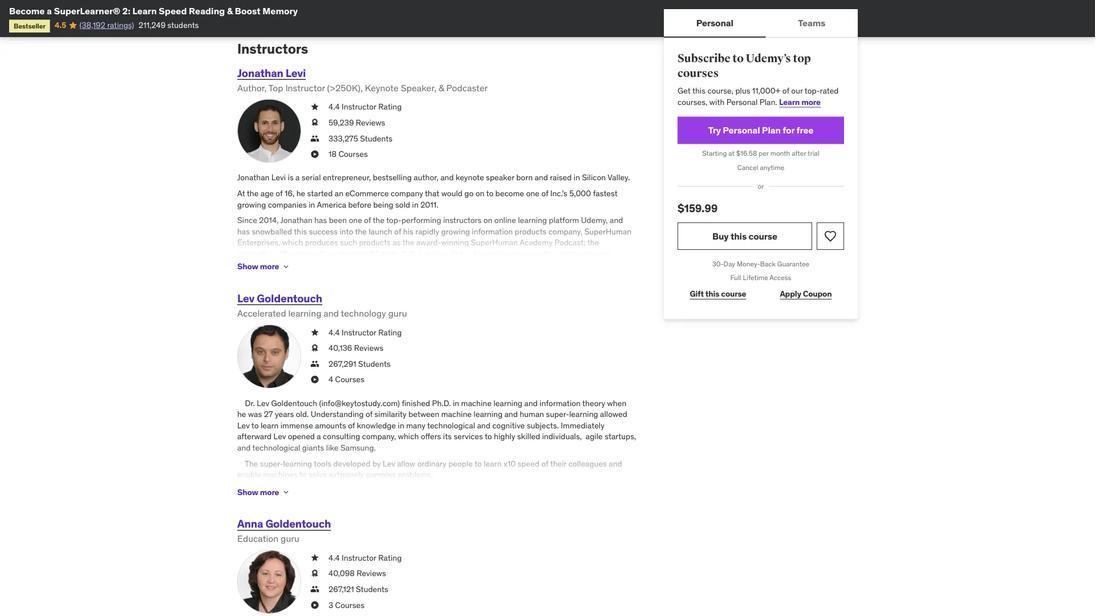 Task type: locate. For each thing, give the bounding box(es) containing it.
more left own
[[260, 261, 279, 272]]

apply
[[780, 289, 801, 299]]

2 4.4 instructor rating from the top
[[329, 327, 402, 337]]

udemy,
[[581, 215, 608, 225]]

0 horizontal spatial super-
[[260, 458, 283, 469]]

tab list
[[664, 9, 858, 38]]

1 horizontal spatial top-
[[805, 85, 820, 96]]

gift this course
[[690, 289, 746, 299]]

goldentouch for lev
[[257, 291, 322, 305]]

agile
[[586, 431, 603, 442]]

an
[[335, 188, 343, 198]]

2 vertical spatial personal
[[723, 124, 760, 136]]

in left many
[[398, 420, 404, 430]]

0 vertical spatial bestselling
[[373, 172, 412, 183]]

subjects.
[[527, 420, 559, 430]]

consulting
[[323, 431, 360, 442]]

1 vertical spatial learn
[[484, 458, 502, 469]]

this right buy
[[731, 230, 747, 242]]

more for levi
[[260, 261, 279, 272]]

xsmall image
[[310, 133, 319, 144], [310, 568, 319, 579]]

he inside jonathan levi is a serial entrepreneur, bestselling author, and keynote speaker born and raised in silicon valley. at the age of 16, he started an ecommerce company that would go on to become one of inc.'s 5,000 fastest growing companies in america before being sold in 2011.
[[296, 188, 305, 198]]

and
[[441, 172, 454, 183], [535, 172, 548, 183], [610, 215, 623, 225], [426, 249, 439, 259], [486, 249, 499, 259], [468, 260, 481, 270], [324, 307, 339, 319], [524, 398, 538, 408], [505, 409, 518, 419], [477, 420, 491, 430], [237, 443, 251, 453], [609, 458, 622, 469]]

coupon
[[803, 289, 832, 299]]

0 horizontal spatial courses
[[583, 249, 611, 259]]

4.4 instructor rating for jonathan levi
[[329, 102, 402, 112]]

superhuman up the branding
[[471, 237, 518, 248]]

0 horizontal spatial learn
[[261, 420, 279, 430]]

course,
[[708, 85, 734, 96]]

0 vertical spatial machine
[[461, 398, 492, 408]]

the up the launch
[[373, 215, 385, 225]]

technological up the its
[[427, 420, 475, 430]]

1 vertical spatial 4.4
[[329, 327, 340, 337]]

human
[[520, 409, 544, 419]]

40,098 reviews
[[329, 568, 386, 579]]

1 xsmall image from the top
[[310, 133, 319, 144]]

2014,
[[259, 215, 279, 225]]

1 horizontal spatial information
[[540, 398, 581, 408]]

0 horizontal spatial superhuman
[[378, 260, 425, 270]]

of left 16,
[[276, 188, 283, 198]]

one up into
[[349, 215, 362, 225]]

1 4.4 from the top
[[329, 102, 340, 112]]

0 vertical spatial technological
[[427, 420, 475, 430]]

a right is
[[296, 172, 300, 183]]

1 vertical spatial students
[[358, 359, 391, 369]]

students down 40,136 reviews
[[358, 359, 391, 369]]

of left our
[[783, 85, 790, 96]]

1 vertical spatial bestselling
[[237, 249, 276, 259]]

0 horizontal spatial which
[[282, 237, 303, 248]]

a inside jonathan levi is a serial entrepreneur, bestselling author, and keynote speaker born and raised in silicon valley. at the age of 16, he started an ecommerce company that would go on to become one of inc.'s 5,000 fastest growing companies in america before being sold in 2011.
[[296, 172, 300, 183]]

xsmall image for 333,275 students
[[310, 133, 319, 144]]

4
[[329, 374, 333, 385]]

knowledge
[[357, 420, 396, 430]]

2 vertical spatial superhuman
[[378, 260, 425, 270]]

& left boost
[[227, 5, 233, 17]]

show more down enterprises, at the left top of page
[[237, 261, 279, 272]]

2:
[[122, 5, 130, 17]]

teams button
[[766, 9, 858, 37]]

1 vertical spatial superhuman
[[471, 237, 518, 248]]

2 vertical spatial rating
[[378, 553, 402, 563]]

instructor for jonathan levi
[[342, 102, 376, 112]]

0 vertical spatial &
[[227, 5, 233, 17]]

0 vertical spatial company,
[[549, 226, 583, 236]]

267,291
[[329, 359, 356, 369]]

1 vertical spatial has
[[237, 226, 250, 236]]

jonathan down "companies"
[[280, 215, 313, 225]]

machine up the services
[[461, 398, 492, 408]]

1 vertical spatial on
[[484, 215, 493, 225]]

reviews up 267,121 students
[[357, 568, 386, 579]]

this right gift at the top of the page
[[706, 289, 720, 299]]

1 vertical spatial xsmall image
[[310, 568, 319, 579]]

goldentouch up old.
[[271, 398, 317, 408]]

and up human
[[524, 398, 538, 408]]

this inside since 2014, jonathan has been one of the top-performing instructors on online learning platform udemy, and has snowballed this success into the launch of his rapidly growing information products company, superhuman enterprises, which produces such products as the award-winning superhuman academy podcast; the bestselling
[[294, 226, 307, 236]]

the inside jonathan levi is a serial entrepreneur, bestselling author, and keynote speaker born and raised in silicon valley. at the age of 16, he started an ecommerce company that would go on to become one of inc.'s 5,000 fastest growing companies in america before being sold in 2011.
[[247, 188, 259, 198]]

more down our
[[802, 97, 821, 107]]

30-
[[712, 259, 724, 268]]

courses down the 333,275 students
[[339, 149, 368, 159]]

goldentouch for anna
[[266, 517, 331, 530]]

more down "machines"
[[260, 487, 279, 497]]

2 4.4 from the top
[[329, 327, 340, 337]]

their
[[550, 458, 567, 469]]

learn down 27
[[261, 420, 279, 430]]

show left it's on the top of the page
[[237, 261, 258, 272]]

guru down anna goldentouch link
[[281, 533, 299, 545]]

4.5
[[55, 20, 66, 30]]

lev down immense
[[274, 431, 286, 442]]

levi inside jonathan levi is a serial entrepreneur, bestselling author, and keynote speaker born and raised in silicon valley. at the age of 16, he started an ecommerce company that would go on to become one of inc.'s 5,000 fastest growing companies in america before being sold in 2011.
[[271, 172, 286, 183]]

1 vertical spatial rating
[[378, 327, 402, 337]]

1 vertical spatial show more
[[237, 487, 279, 497]]

opened
[[288, 431, 315, 442]]

technological down afterward
[[252, 443, 300, 453]]

1 vertical spatial courses
[[583, 249, 611, 259]]

0 horizontal spatial growing
[[237, 199, 266, 210]]

and down startups,
[[609, 458, 622, 469]]

education
[[237, 533, 279, 545]]

0 horizontal spatial top-
[[386, 215, 402, 225]]

superhuman down udemy,
[[585, 226, 632, 236]]

branding
[[483, 260, 516, 270]]

jonathan levi image
[[237, 99, 301, 163]]

company, down knowledge
[[362, 431, 396, 442]]

1 vertical spatial growing
[[441, 226, 470, 236]]

0 vertical spatial has
[[314, 215, 327, 225]]

1 horizontal spatial bestselling
[[373, 172, 412, 183]]

been
[[329, 215, 347, 225]]

0 horizontal spatial company,
[[362, 431, 396, 442]]

has down since
[[237, 226, 250, 236]]

ordinary
[[417, 458, 447, 469]]

2 xsmall image from the top
[[310, 568, 319, 579]]

1 vertical spatial course
[[721, 289, 746, 299]]

3 4.4 instructor rating from the top
[[329, 553, 402, 563]]

4.4 instructor rating up 59,239 reviews
[[329, 102, 402, 112]]

goldentouch up education
[[266, 517, 331, 530]]

xsmall image
[[310, 101, 319, 113], [310, 117, 319, 128], [310, 149, 319, 160], [281, 262, 291, 271], [310, 327, 319, 338], [310, 343, 319, 354], [310, 358, 319, 369], [310, 374, 319, 385], [281, 488, 291, 497], [310, 552, 319, 563], [310, 584, 319, 595], [310, 599, 319, 611]]

snowballed
[[252, 226, 292, 236]]

(38,192
[[79, 20, 105, 30]]

1 vertical spatial online
[[560, 249, 581, 259]]

to inside subscribe to udemy's top courses
[[733, 52, 744, 66]]

4.4 for jonathan levi
[[329, 102, 340, 112]]

1 horizontal spatial he
[[296, 188, 305, 198]]

products up academy
[[515, 226, 547, 236]]

0 vertical spatial personal
[[696, 17, 734, 28]]

show more for lev
[[237, 487, 279, 497]]

11,000+
[[752, 85, 781, 96]]

jonathan levi is a serial entrepreneur, bestselling author, and keynote speaker born and raised in silicon valley. at the age of 16, he started an ecommerce company that would go on to become one of inc.'s 5,000 fastest growing companies in america before being sold in 2011.
[[237, 172, 630, 210]]

0 vertical spatial learn
[[261, 420, 279, 430]]

0 vertical spatial he
[[296, 188, 305, 198]]

information down 'instructors'
[[472, 226, 513, 236]]

superhuman inside print, digital, and audiobooks; and numerous other online courses through it's own online training portals, superhuman academy® and branding you™ academy.
[[378, 260, 425, 270]]

1 vertical spatial which
[[398, 431, 419, 442]]

our
[[792, 85, 803, 96]]

1 horizontal spatial learn
[[484, 458, 502, 469]]

1 vertical spatial jonathan
[[237, 172, 270, 183]]

1 vertical spatial levi
[[271, 172, 286, 183]]

personal
[[696, 17, 734, 28], [727, 97, 758, 107], [723, 124, 760, 136]]

valley.
[[608, 172, 630, 183]]

0 horizontal spatial information
[[472, 226, 513, 236]]

show down the enable
[[237, 487, 258, 497]]

2 show more button from the top
[[237, 481, 291, 504]]

0 horizontal spatial learn
[[133, 5, 157, 17]]

own
[[280, 260, 294, 270]]

goldentouch
[[257, 291, 322, 305], [271, 398, 317, 408], [266, 517, 331, 530]]

reviews
[[356, 117, 385, 128], [354, 343, 384, 353], [357, 568, 386, 579]]

plus
[[736, 85, 751, 96]]

online down become
[[495, 215, 516, 225]]

this left success
[[294, 226, 307, 236]]

and left technology
[[324, 307, 339, 319]]

course up 'back'
[[749, 230, 778, 242]]

boost
[[235, 5, 261, 17]]

rating down technology
[[378, 327, 402, 337]]

courses for jonathan levi
[[339, 149, 368, 159]]

18
[[329, 149, 337, 159]]

course inside buy this course button
[[749, 230, 778, 242]]

0 vertical spatial levi
[[286, 66, 306, 80]]

this up the 'courses,'
[[693, 85, 706, 96]]

"become
[[278, 249, 311, 259]]

4.4 up the 40,098
[[329, 553, 340, 563]]

personal down plus
[[727, 97, 758, 107]]

0 vertical spatial jonathan
[[237, 66, 283, 80]]

4.4 instructor rating up 40,098 reviews
[[329, 553, 402, 563]]

1 vertical spatial courses
[[335, 374, 365, 385]]

anna goldentouch image
[[237, 550, 301, 614]]

courses down 267,291
[[335, 374, 365, 385]]

1 horizontal spatial products
[[515, 226, 547, 236]]

0 horizontal spatial has
[[237, 226, 250, 236]]

goldentouch inside anna goldentouch education guru
[[266, 517, 331, 530]]

guru
[[388, 307, 407, 319], [281, 533, 299, 545]]

instructor right 'top'
[[285, 82, 325, 94]]

course inside gift this course link
[[721, 289, 746, 299]]

starting
[[702, 149, 727, 158]]

growing inside jonathan levi is a serial entrepreneur, bestselling author, and keynote speaker born and raised in silicon valley. at the age of 16, he started an ecommerce company that would go on to become one of inc.'s 5,000 fastest growing companies in america before being sold in 2011.
[[237, 199, 266, 210]]

4.4 instructor rating for anna goldentouch
[[329, 553, 402, 563]]

0 vertical spatial which
[[282, 237, 303, 248]]

success
[[309, 226, 338, 236]]

accelerated
[[237, 307, 286, 319]]

instructor up 40,098 reviews
[[342, 553, 376, 563]]

show
[[237, 261, 258, 272], [237, 487, 258, 497]]

0 vertical spatial course
[[749, 230, 778, 242]]

courses for anna goldentouch
[[335, 600, 365, 610]]

courses
[[678, 66, 719, 80], [583, 249, 611, 259]]

1 vertical spatial super-
[[260, 458, 283, 469]]

personal inside button
[[696, 17, 734, 28]]

would
[[441, 188, 463, 198]]

2 rating from the top
[[378, 327, 402, 337]]

show for lev
[[237, 487, 258, 497]]

this inside button
[[731, 230, 747, 242]]

information up the "subjects."
[[540, 398, 581, 408]]

0 vertical spatial rating
[[378, 102, 402, 112]]

1 show more from the top
[[237, 261, 279, 272]]

4.4 up '40,136'
[[329, 327, 340, 337]]

"become a superlearner®"
[[278, 249, 377, 259]]

he inside dr. lev goldentouch (info@keytostudy.com) finished ph.d. in machine learning and information theory when he was 27 years old. understanding of similarity between machine learning and human super-learning allowed lev to learn immense amounts of knowledge in many technological and cognitive subjects. immediately afterward lev opened a consulting company, which offers its services to highly skilled individuals,  agile startups, and technological giants like samsung. the super-learning tools developed by lev allow ordinary people to learn x10 speed of their colleagues and enable machines to solve extremely complex problems.
[[237, 409, 246, 419]]

instructor for lev goldentouch
[[342, 327, 376, 337]]

has up success
[[314, 215, 327, 225]]

0 vertical spatial 4.4
[[329, 102, 340, 112]]

1 vertical spatial top-
[[386, 215, 402, 225]]

of left 'their'
[[542, 458, 549, 469]]

1 show more button from the top
[[237, 255, 291, 278]]

2 vertical spatial reviews
[[357, 568, 386, 579]]

anna goldentouch link
[[237, 517, 331, 530]]

instructor
[[285, 82, 325, 94], [342, 102, 376, 112], [342, 327, 376, 337], [342, 553, 376, 563]]

allow
[[397, 458, 416, 469]]

he
[[296, 188, 305, 198], [237, 409, 246, 419]]

which down many
[[398, 431, 419, 442]]

to left solve
[[299, 469, 307, 480]]

0 horizontal spatial online
[[296, 260, 318, 270]]

1 horizontal spatial &
[[439, 82, 444, 94]]

since
[[237, 215, 257, 225]]

top-
[[805, 85, 820, 96], [386, 215, 402, 225]]

2 vertical spatial online
[[296, 260, 318, 270]]

a down the produces
[[313, 249, 317, 259]]

1 horizontal spatial technological
[[427, 420, 475, 430]]

show more button down enterprises, at the left top of page
[[237, 255, 291, 278]]

learning
[[518, 215, 547, 225], [288, 307, 321, 319], [494, 398, 523, 408], [474, 409, 503, 419], [569, 409, 598, 419], [283, 458, 312, 469]]

1 vertical spatial show more button
[[237, 481, 291, 504]]

1 horizontal spatial which
[[398, 431, 419, 442]]

1 vertical spatial reviews
[[354, 343, 384, 353]]

2 vertical spatial goldentouch
[[266, 517, 331, 530]]

1 vertical spatial one
[[349, 215, 362, 225]]

and inside since 2014, jonathan has been one of the top-performing instructors on online learning platform udemy, and has snowballed this success into the launch of his rapidly growing information products company, superhuman enterprises, which produces such products as the award-winning superhuman academy podcast; the bestselling
[[610, 215, 623, 225]]

this inside get this course, plus 11,000+ of our top-rated courses, with personal plan.
[[693, 85, 706, 96]]

0 vertical spatial online
[[495, 215, 516, 225]]

1 vertical spatial products
[[359, 237, 391, 248]]

personal up $16.58
[[723, 124, 760, 136]]

become
[[496, 188, 524, 198]]

2 vertical spatial 4.4 instructor rating
[[329, 553, 402, 563]]

1 4.4 instructor rating from the top
[[329, 102, 402, 112]]

4.4 up 59,239
[[329, 102, 340, 112]]

1 vertical spatial he
[[237, 409, 246, 419]]

rating down keynote
[[378, 102, 402, 112]]

4.4 for lev goldentouch
[[329, 327, 340, 337]]

show more for jonathan
[[237, 261, 279, 272]]

courses down subscribe
[[678, 66, 719, 80]]

0 horizontal spatial one
[[349, 215, 362, 225]]

lev up accelerated
[[237, 291, 255, 305]]

growing inside since 2014, jonathan has been one of the top-performing instructors on online learning platform udemy, and has snowballed this success into the launch of his rapidly growing information products company, superhuman enterprises, which produces such products as the award-winning superhuman academy podcast; the bestselling
[[441, 226, 470, 236]]

more
[[802, 97, 821, 107], [260, 261, 279, 272], [260, 487, 279, 497]]

courses down podcast;
[[583, 249, 611, 259]]

and right udemy,
[[610, 215, 623, 225]]

0 vertical spatial superhuman
[[585, 226, 632, 236]]

1 show from the top
[[237, 261, 258, 272]]

afterward
[[237, 431, 272, 442]]

jonathan inside jonathan levi is a serial entrepreneur, bestselling author, and keynote speaker born and raised in silicon valley. at the age of 16, he started an ecommerce company that would go on to become one of inc.'s 5,000 fastest growing companies in america before being sold in 2011.
[[237, 172, 270, 183]]

0 vertical spatial show more button
[[237, 255, 291, 278]]

0 vertical spatial on
[[476, 188, 485, 198]]

levi left is
[[271, 172, 286, 183]]

theory
[[583, 398, 605, 408]]

reviews up the 333,275 students
[[356, 117, 385, 128]]

to left udemy's at the top right
[[733, 52, 744, 66]]

which
[[282, 237, 303, 248], [398, 431, 419, 442]]

author,
[[414, 172, 439, 183]]

3 4.4 from the top
[[329, 553, 340, 563]]

1 vertical spatial 4.4 instructor rating
[[329, 327, 402, 337]]

course
[[749, 230, 778, 242], [721, 289, 746, 299]]

2 show more from the top
[[237, 487, 279, 497]]

3 rating from the top
[[378, 553, 402, 563]]

cancel
[[738, 163, 759, 172]]

training
[[320, 260, 347, 270]]

1 horizontal spatial guru
[[388, 307, 407, 319]]

speed
[[518, 458, 540, 469]]

try personal plan for free
[[708, 124, 814, 136]]

company,
[[549, 226, 583, 236], [362, 431, 396, 442]]

0 vertical spatial courses
[[678, 66, 719, 80]]

1 vertical spatial show
[[237, 487, 258, 497]]

2 vertical spatial jonathan
[[280, 215, 313, 225]]

growing up winning
[[441, 226, 470, 236]]

0 horizontal spatial guru
[[281, 533, 299, 545]]

this for buy this course
[[731, 230, 747, 242]]

1 rating from the top
[[378, 102, 402, 112]]

students for lev goldentouch
[[358, 359, 391, 369]]

0 horizontal spatial products
[[359, 237, 391, 248]]

0 vertical spatial xsmall image
[[310, 133, 319, 144]]

on right go
[[476, 188, 485, 198]]

0 horizontal spatial technological
[[252, 443, 300, 453]]

goldentouch inside lev goldentouch accelerated learning and technology guru
[[257, 291, 322, 305]]

show more
[[237, 261, 279, 272], [237, 487, 279, 497]]

students for anna goldentouch
[[356, 584, 388, 594]]

0 vertical spatial information
[[472, 226, 513, 236]]

he left was
[[237, 409, 246, 419]]

2 show from the top
[[237, 487, 258, 497]]

jonathan up author,
[[237, 66, 283, 80]]

levi for jonathan levi author, top instructor (>250k), keynote speaker, & podcaster
[[286, 66, 306, 80]]

wishlist image
[[824, 229, 838, 243]]

xsmall image left 333,275
[[310, 133, 319, 144]]

1 vertical spatial information
[[540, 398, 581, 408]]

jonathan
[[237, 66, 283, 80], [237, 172, 270, 183], [280, 215, 313, 225]]

plan.
[[760, 97, 777, 107]]

personal button
[[664, 9, 766, 37]]

his
[[403, 226, 414, 236]]

to down speaker
[[486, 188, 494, 198]]

1 vertical spatial &
[[439, 82, 444, 94]]

of up knowledge
[[366, 409, 373, 419]]

online down "become
[[296, 260, 318, 270]]

try
[[708, 124, 721, 136]]

highly
[[494, 431, 515, 442]]

courses down 267,121
[[335, 600, 365, 610]]

1 horizontal spatial company,
[[549, 226, 583, 236]]

students down 40,098 reviews
[[356, 584, 388, 594]]

company, down "platform"
[[549, 226, 583, 236]]

learning inside since 2014, jonathan has been one of the top-performing instructors on online learning platform udemy, and has snowballed this success into the launch of his rapidly growing information products company, superhuman enterprises, which produces such products as the award-winning superhuman academy podcast; the bestselling
[[518, 215, 547, 225]]

1 vertical spatial learn
[[779, 97, 800, 107]]

author,
[[237, 82, 267, 94]]

the right at
[[247, 188, 259, 198]]

courses
[[339, 149, 368, 159], [335, 374, 365, 385], [335, 600, 365, 610]]

reviews for anna goldentouch
[[357, 568, 386, 579]]

levi inside the jonathan levi author, top instructor (>250k), keynote speaker, & podcaster
[[286, 66, 306, 80]]

superhuman down digital,
[[378, 260, 425, 270]]

2 vertical spatial students
[[356, 584, 388, 594]]

one inside jonathan levi is a serial entrepreneur, bestselling author, and keynote speaker born and raised in silicon valley. at the age of 16, he started an ecommerce company that would go on to become one of inc.'s 5,000 fastest growing companies in america before being sold in 2011.
[[526, 188, 540, 198]]

instructor up 40,136 reviews
[[342, 327, 376, 337]]

which inside dr. lev goldentouch (info@keytostudy.com) finished ph.d. in machine learning and information theory when he was 27 years old. understanding of similarity between machine learning and human super-learning allowed lev to learn immense amounts of knowledge in many technological and cognitive subjects. immediately afterward lev opened a consulting company, which offers its services to highly skilled individuals,  agile startups, and technological giants like samsung. the super-learning tools developed by lev allow ordinary people to learn x10 speed of their colleagues and enable machines to solve extremely complex problems.
[[398, 431, 419, 442]]

1 horizontal spatial course
[[749, 230, 778, 242]]

in right ph.d.
[[453, 398, 459, 408]]

with
[[710, 97, 725, 107]]

go
[[465, 188, 474, 198]]

one down born
[[526, 188, 540, 198]]

0 vertical spatial growing
[[237, 199, 266, 210]]

he right 16,
[[296, 188, 305, 198]]

jonathan inside the jonathan levi author, top instructor (>250k), keynote speaker, & podcaster
[[237, 66, 283, 80]]

portals,
[[349, 260, 376, 270]]

1 vertical spatial guru
[[281, 533, 299, 545]]

0 vertical spatial students
[[360, 133, 393, 143]]

& right speaker,
[[439, 82, 444, 94]]

jonathan inside since 2014, jonathan has been one of the top-performing instructors on online learning platform udemy, and has snowballed this success into the launch of his rapidly growing information products company, superhuman enterprises, which produces such products as the award-winning superhuman academy podcast; the bestselling
[[280, 215, 313, 225]]

get this course, plus 11,000+ of our top-rated courses, with personal plan.
[[678, 85, 839, 107]]

raised
[[550, 172, 572, 183]]

many
[[406, 420, 426, 430]]

online down podcast;
[[560, 249, 581, 259]]

one inside since 2014, jonathan has been one of the top-performing instructors on online learning platform udemy, and has snowballed this success into the launch of his rapidly growing information products company, superhuman enterprises, which produces such products as the award-winning superhuman academy podcast; the bestselling
[[349, 215, 362, 225]]

students for jonathan levi
[[360, 133, 393, 143]]

online inside since 2014, jonathan has been one of the top-performing instructors on online learning platform udemy, and has snowballed this success into the launch of his rapidly growing information products company, superhuman enterprises, which produces such products as the award-winning superhuman academy podcast; the bestselling
[[495, 215, 516, 225]]

super- up "machines"
[[260, 458, 283, 469]]

1 horizontal spatial has
[[314, 215, 327, 225]]

1 horizontal spatial growing
[[441, 226, 470, 236]]

of left his on the top left of the page
[[394, 226, 401, 236]]

personal inside get this course, plus 11,000+ of our top-rated courses, with personal plan.
[[727, 97, 758, 107]]



Task type: vqa. For each thing, say whether or not it's contained in the screenshot.
UDEMY image
no



Task type: describe. For each thing, give the bounding box(es) containing it.
jonathan levi author, top instructor (>250k), keynote speaker, & podcaster
[[237, 66, 488, 94]]

award-
[[416, 237, 441, 248]]

fastest
[[593, 188, 618, 198]]

to right people
[[475, 458, 482, 469]]

courses,
[[678, 97, 708, 107]]

more for goldentouch
[[260, 487, 279, 497]]

money-
[[737, 259, 760, 268]]

udemy's
[[746, 52, 791, 66]]

teams
[[798, 17, 826, 28]]

get
[[678, 85, 691, 96]]

0 vertical spatial super-
[[546, 409, 569, 419]]

solve
[[309, 469, 327, 480]]

immediately
[[561, 420, 605, 430]]

top- inside get this course, plus 11,000+ of our top-rated courses, with personal plan.
[[805, 85, 820, 96]]

its
[[443, 431, 452, 442]]

instructor inside the jonathan levi author, top instructor (>250k), keynote speaker, & podcaster
[[285, 82, 325, 94]]

entrepreneur,
[[323, 172, 371, 183]]

and up "cognitive"
[[505, 409, 518, 419]]

(38,192 ratings)
[[79, 20, 134, 30]]

such
[[340, 237, 357, 248]]

instructor for anna goldentouch
[[342, 553, 376, 563]]

goldentouch inside dr. lev goldentouch (info@keytostudy.com) finished ph.d. in machine learning and information theory when he was 27 years old. understanding of similarity between machine learning and human super-learning allowed lev to learn immense amounts of knowledge in many technological and cognitive subjects. immediately afterward lev opened a consulting company, which offers its services to highly skilled individuals,  agile startups, and technological giants like samsung. the super-learning tools developed by lev allow ordinary people to learn x10 speed of their colleagues and enable machines to solve extremely complex problems.
[[271, 398, 317, 408]]

lev goldentouch image
[[237, 325, 301, 388]]

performing
[[402, 215, 441, 225]]

and up the branding
[[486, 249, 499, 259]]

and right born
[[535, 172, 548, 183]]

show more button for lev
[[237, 481, 291, 504]]

that
[[425, 188, 439, 198]]

to down was
[[252, 420, 259, 430]]

problems.
[[398, 469, 433, 480]]

& inside the jonathan levi author, top instructor (>250k), keynote speaker, & podcaster
[[439, 82, 444, 94]]

2 horizontal spatial superhuman
[[585, 226, 632, 236]]

free
[[797, 124, 814, 136]]

course for buy this course
[[749, 230, 778, 242]]

born
[[516, 172, 533, 183]]

1 horizontal spatial learn
[[779, 97, 800, 107]]

1 vertical spatial machine
[[441, 409, 472, 419]]

lev inside lev goldentouch accelerated learning and technology guru
[[237, 291, 255, 305]]

to left highly
[[485, 431, 492, 442]]

this for gift this course
[[706, 289, 720, 299]]

ecommerce
[[345, 188, 389, 198]]

anna
[[237, 517, 263, 530]]

courses inside subscribe to udemy's top courses
[[678, 66, 719, 80]]

learning inside lev goldentouch accelerated learning and technology guru
[[288, 307, 321, 319]]

16,
[[285, 188, 295, 198]]

guarantee
[[778, 259, 810, 268]]

bestselling inside jonathan levi is a serial entrepreneur, bestselling author, and keynote speaker born and raised in silicon valley. at the age of 16, he started an ecommerce company that would go on to become one of inc.'s 5,000 fastest growing companies in america before being sold in 2011.
[[373, 172, 412, 183]]

personal inside 'link'
[[723, 124, 760, 136]]

buy this course button
[[678, 222, 812, 250]]

buy this course
[[713, 230, 778, 242]]

4.4 for anna goldentouch
[[329, 553, 340, 563]]

subscribe
[[678, 52, 731, 66]]

a right 'become'
[[47, 5, 52, 17]]

services
[[454, 431, 483, 442]]

lev up afterward
[[237, 420, 250, 430]]

academy®
[[427, 260, 466, 270]]

top- inside since 2014, jonathan has been one of the top-performing instructors on online learning platform udemy, and has snowballed this success into the launch of his rapidly growing information products company, superhuman enterprises, which produces such products as the award-winning superhuman academy podcast; the bestselling
[[386, 215, 402, 225]]

3
[[329, 600, 333, 610]]

dr.
[[245, 398, 255, 408]]

18 courses
[[329, 149, 368, 159]]

to inside jonathan levi is a serial entrepreneur, bestselling author, and keynote speaker born and raised in silicon valley. at the age of 16, he started an ecommerce company that would go on to become one of inc.'s 5,000 fastest growing companies in america before being sold in 2011.
[[486, 188, 494, 198]]

anna goldentouch education guru
[[237, 517, 331, 545]]

plan
[[762, 124, 781, 136]]

this for get this course, plus 11,000+ of our top-rated courses, with personal plan.
[[693, 85, 706, 96]]

become
[[9, 5, 45, 17]]

and up the services
[[477, 420, 491, 430]]

in right sold
[[412, 199, 419, 210]]

anytime
[[760, 163, 785, 172]]

learn more
[[779, 97, 821, 107]]

333,275
[[329, 133, 358, 143]]

xsmall image for 40,098 reviews
[[310, 568, 319, 579]]

back
[[760, 259, 776, 268]]

1 horizontal spatial superhuman
[[471, 237, 518, 248]]

0 vertical spatial learn
[[133, 5, 157, 17]]

0 vertical spatial more
[[802, 97, 821, 107]]

bestselling inside since 2014, jonathan has been one of the top-performing instructors on online learning platform udemy, and has snowballed this success into the launch of his rapidly growing information products company, superhuman enterprises, which produces such products as the award-winning superhuman academy podcast; the bestselling
[[237, 249, 276, 259]]

print,
[[379, 249, 398, 259]]

inc.'s
[[550, 188, 568, 198]]

5,000
[[570, 188, 591, 198]]

age
[[261, 188, 274, 198]]

audiobooks;
[[441, 249, 484, 259]]

of up consulting
[[348, 420, 355, 430]]

amounts
[[315, 420, 346, 430]]

company
[[391, 188, 423, 198]]

skilled
[[517, 431, 540, 442]]

tab list containing personal
[[664, 9, 858, 38]]

podcaster
[[447, 82, 488, 94]]

jonathan for jonathan levi author, top instructor (>250k), keynote speaker, & podcaster
[[237, 66, 283, 80]]

and inside lev goldentouch accelerated learning and technology guru
[[324, 307, 339, 319]]

rated
[[820, 85, 839, 96]]

information inside dr. lev goldentouch (info@keytostudy.com) finished ph.d. in machine learning and information theory when he was 27 years old. understanding of similarity between machine learning and human super-learning allowed lev to learn immense amounts of knowledge in many technological and cognitive subjects. immediately afterward lev opened a consulting company, which offers its services to highly skilled individuals,  agile startups, and technological giants like samsung. the super-learning tools developed by lev allow ordinary people to learn x10 speed of their colleagues and enable machines to solve extremely complex problems.
[[540, 398, 581, 408]]

of left inc.'s
[[542, 188, 548, 198]]

immense
[[281, 420, 313, 430]]

silicon
[[582, 172, 606, 183]]

jonathan for jonathan levi is a serial entrepreneur, bestselling author, and keynote speaker born and raised in silicon valley. at the age of 16, he started an ecommerce company that would go on to become one of inc.'s 5,000 fastest growing companies in america before being sold in 2011.
[[237, 172, 270, 183]]

lev up 27
[[257, 398, 269, 408]]

(info@keytostudy.com)
[[319, 398, 400, 408]]

and down audiobooks;
[[468, 260, 481, 270]]

of up the launch
[[364, 215, 371, 225]]

instructors
[[237, 40, 308, 57]]

offers
[[421, 431, 441, 442]]

gift
[[690, 289, 704, 299]]

produces
[[305, 237, 338, 248]]

show for jonathan
[[237, 261, 258, 272]]

company, inside since 2014, jonathan has been one of the top-performing instructors on online learning platform udemy, and has snowballed this success into the launch of his rapidly growing information products company, superhuman enterprises, which produces such products as the award-winning superhuman academy podcast; the bestselling
[[549, 226, 583, 236]]

or
[[758, 182, 764, 191]]

reviews for lev goldentouch
[[354, 343, 384, 353]]

platform
[[549, 215, 579, 225]]

subscribe to udemy's top courses
[[678, 52, 811, 80]]

on inside since 2014, jonathan has been one of the top-performing instructors on online learning platform udemy, and has snowballed this success into the launch of his rapidly growing information products company, superhuman enterprises, which produces such products as the award-winning superhuman academy podcast; the bestselling
[[484, 215, 493, 225]]

students
[[168, 20, 199, 30]]

course for gift this course
[[721, 289, 746, 299]]

rating for anna goldentouch
[[378, 553, 402, 563]]

apply coupon button
[[768, 283, 844, 306]]

courses for lev goldentouch
[[335, 374, 365, 385]]

rating for lev goldentouch
[[378, 327, 402, 337]]

lev right by
[[383, 458, 395, 469]]

the right into
[[355, 226, 367, 236]]

1 vertical spatial technological
[[252, 443, 300, 453]]

academy.
[[540, 260, 574, 270]]

company, inside dr. lev goldentouch (info@keytostudy.com) finished ph.d. in machine learning and information theory when he was 27 years old. understanding of similarity between machine learning and human super-learning allowed lev to learn immense amounts of knowledge in many technological and cognitive subjects. immediately afterward lev opened a consulting company, which offers its services to highly skilled individuals,  agile startups, and technological giants like samsung. the super-learning tools developed by lev allow ordinary people to learn x10 speed of their colleagues and enable machines to solve extremely complex problems.
[[362, 431, 396, 442]]

in right raised at the top right
[[574, 172, 580, 183]]

and down award-
[[426, 249, 439, 259]]

which inside since 2014, jonathan has been one of the top-performing instructors on online learning platform udemy, and has snowballed this success into the launch of his rapidly growing information products company, superhuman enterprises, which produces such products as the award-winning superhuman academy podcast; the bestselling
[[282, 237, 303, 248]]

in down started
[[309, 199, 315, 210]]

rating for jonathan levi
[[378, 102, 402, 112]]

267,121
[[329, 584, 354, 594]]

a inside dr. lev goldentouch (info@keytostudy.com) finished ph.d. in machine learning and information theory when he was 27 years old. understanding of similarity between machine learning and human super-learning allowed lev to learn immense amounts of knowledge in many technological and cognitive subjects. immediately afterward lev opened a consulting company, which offers its services to highly skilled individuals,  agile startups, and technological giants like samsung. the super-learning tools developed by lev allow ordinary people to learn x10 speed of their colleagues and enable machines to solve extremely complex problems.
[[317, 431, 321, 442]]

40,098
[[329, 568, 355, 579]]

0 horizontal spatial &
[[227, 5, 233, 17]]

the down udemy,
[[587, 237, 599, 248]]

levi for jonathan levi is a serial entrepreneur, bestselling author, and keynote speaker born and raised in silicon valley. at the age of 16, he started an ecommerce company that would go on to become one of inc.'s 5,000 fastest growing companies in america before being sold in 2011.
[[271, 172, 286, 183]]

online for top-
[[495, 215, 516, 225]]

guru inside lev goldentouch accelerated learning and technology guru
[[388, 307, 407, 319]]

reviews for jonathan levi
[[356, 117, 385, 128]]

on inside jonathan levi is a serial entrepreneur, bestselling author, and keynote speaker born and raised in silicon valley. at the age of 16, he started an ecommerce company that would go on to become one of inc.'s 5,000 fastest growing companies in america before being sold in 2011.
[[476, 188, 485, 198]]

like
[[326, 443, 339, 453]]

keynote
[[456, 172, 484, 183]]

59,239
[[329, 117, 354, 128]]

online for courses
[[296, 260, 318, 270]]

the down his on the top left of the page
[[403, 237, 414, 248]]

267,121 students
[[329, 584, 388, 594]]

learn more link
[[779, 97, 821, 107]]

bestseller
[[14, 21, 45, 30]]

per
[[759, 149, 769, 158]]

0 vertical spatial products
[[515, 226, 547, 236]]

at
[[237, 188, 245, 198]]

speed
[[159, 5, 187, 17]]

superlearner®
[[54, 5, 120, 17]]

giants
[[302, 443, 324, 453]]

winning
[[441, 237, 469, 248]]

samsung.
[[341, 443, 376, 453]]

digital,
[[400, 249, 424, 259]]

tools
[[314, 458, 332, 469]]

print, digital, and audiobooks; and numerous other online courses through it's own online training portals, superhuman academy® and branding you™ academy.
[[237, 249, 611, 270]]

top
[[269, 82, 283, 94]]

show more button for jonathan
[[237, 255, 291, 278]]

4 courses
[[329, 374, 365, 385]]

guru inside anna goldentouch education guru
[[281, 533, 299, 545]]

and down afterward
[[237, 443, 251, 453]]

gift this course link
[[678, 283, 759, 306]]

4.4 instructor rating for lev goldentouch
[[329, 327, 402, 337]]

of inside get this course, plus 11,000+ of our top-rated courses, with personal plan.
[[783, 85, 790, 96]]

and up 'would'
[[441, 172, 454, 183]]

podcast;
[[555, 237, 586, 248]]

courses inside print, digital, and audiobooks; and numerous other online courses through it's own online training portals, superhuman academy® and branding you™ academy.
[[583, 249, 611, 259]]

become a superlearner® 2: learn speed reading & boost memory
[[9, 5, 298, 17]]

information inside since 2014, jonathan has been one of the top-performing instructors on online learning platform udemy, and has snowballed this success into the launch of his rapidly growing information products company, superhuman enterprises, which produces such products as the award-winning superhuman academy podcast; the bestselling
[[472, 226, 513, 236]]

it's
[[267, 260, 278, 270]]



